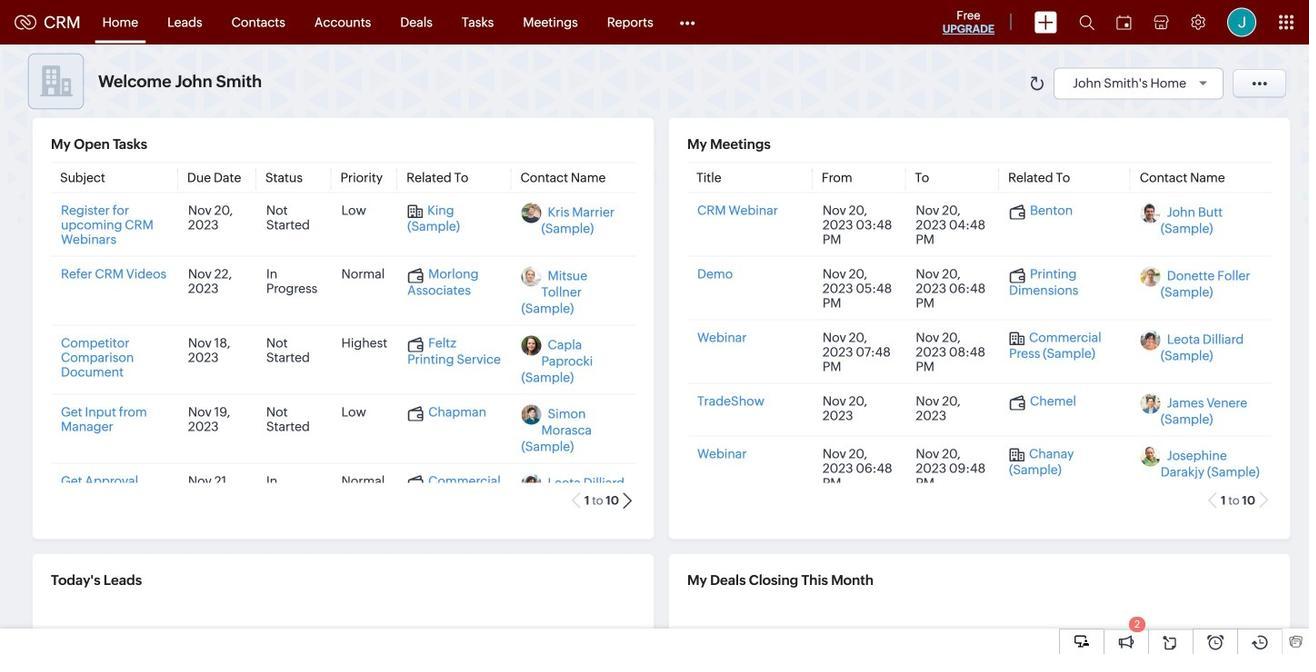 Task type: locate. For each thing, give the bounding box(es) containing it.
Other Modules field
[[668, 8, 707, 37]]

create menu image
[[1035, 11, 1058, 33]]

logo image
[[15, 15, 36, 30]]



Task type: vqa. For each thing, say whether or not it's contained in the screenshot.
Other Modules field
yes



Task type: describe. For each thing, give the bounding box(es) containing it.
profile element
[[1217, 0, 1268, 44]]

calendar image
[[1117, 15, 1132, 30]]

profile image
[[1228, 8, 1257, 37]]

search image
[[1079, 15, 1095, 30]]

search element
[[1069, 0, 1106, 45]]

create menu element
[[1024, 0, 1069, 44]]



